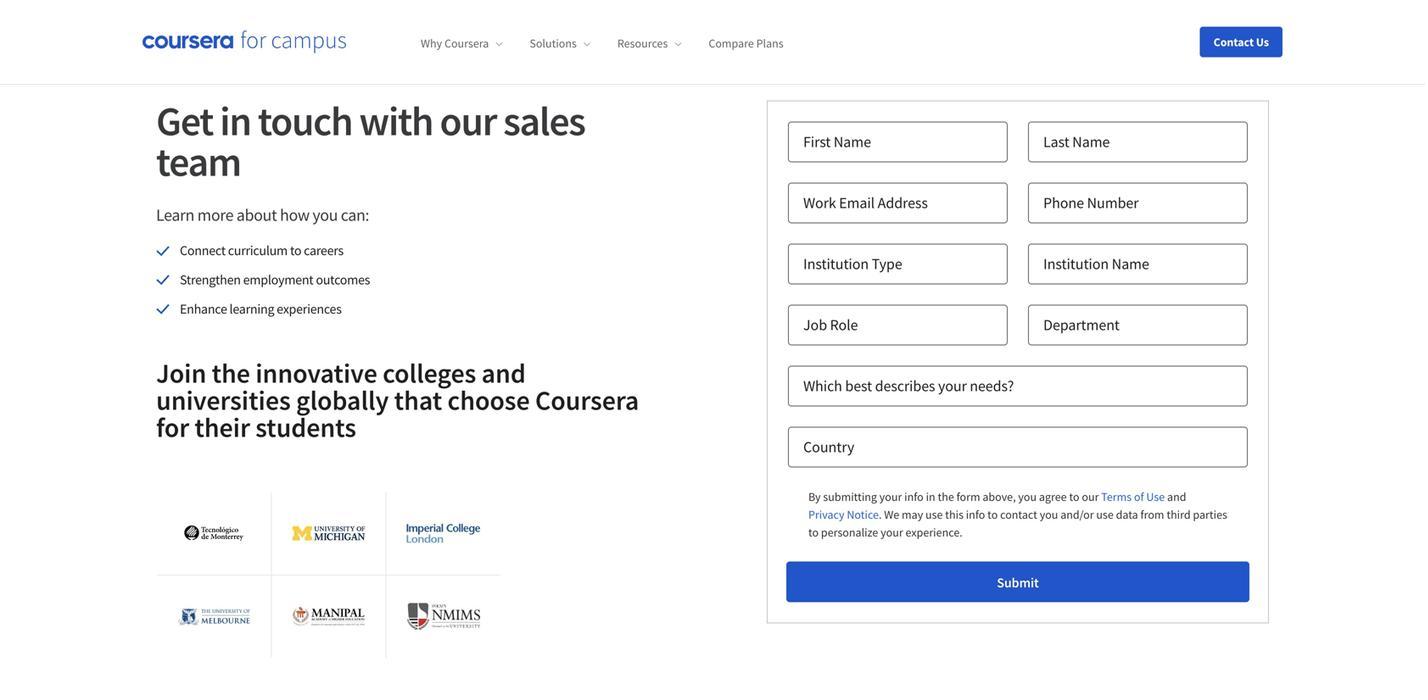 Task type: locate. For each thing, give the bounding box(es) containing it.
in up experience.
[[926, 490, 936, 505]]

1 horizontal spatial coursera
[[535, 383, 639, 417]]

connect curriculum to careers
[[180, 242, 344, 259]]

0 horizontal spatial you
[[313, 205, 338, 226]]

0 vertical spatial to
[[290, 242, 301, 259]]

innovative
[[256, 356, 378, 390]]

last name
[[1044, 132, 1110, 152]]

First Name text field
[[788, 122, 1008, 163]]

work
[[804, 194, 836, 213]]

coursera
[[445, 36, 489, 51], [535, 383, 639, 417]]

1 use from the left
[[926, 508, 943, 523]]

email
[[839, 194, 875, 213]]

1 vertical spatial coursera
[[535, 383, 639, 417]]

in inside by submitting your info in the form above, you agree to our terms of use and privacy notice
[[926, 490, 936, 505]]

from
[[1141, 508, 1165, 523]]

0 vertical spatial in
[[220, 96, 251, 146]]

your
[[939, 377, 967, 396], [880, 490, 902, 505], [881, 525, 904, 541]]

1 horizontal spatial the
[[938, 490, 955, 505]]

join the innovative colleges and universities globally that choose coursera for their students
[[156, 356, 639, 445]]

1 horizontal spatial to
[[809, 525, 819, 541]]

our up 'and/or'
[[1082, 490, 1099, 505]]

name right first
[[834, 132, 872, 152]]

1 horizontal spatial institution
[[1044, 255, 1109, 274]]

name for institution name
[[1112, 255, 1150, 274]]

name right last
[[1073, 132, 1110, 152]]

0 horizontal spatial coursera
[[445, 36, 489, 51]]

the inside by submitting your info in the form above, you agree to our terms of use and privacy notice
[[938, 490, 955, 505]]

manipal university image
[[292, 607, 365, 628]]

1 institution from the left
[[804, 255, 869, 274]]

you down agree to
[[1040, 508, 1059, 523]]

0 vertical spatial and
[[482, 356, 526, 390]]

job role
[[804, 316, 858, 335]]

name
[[834, 132, 872, 152], [1073, 132, 1110, 152], [1112, 255, 1150, 274]]

our inside by submitting your info in the form above, you agree to our terms of use and privacy notice
[[1082, 490, 1099, 505]]

0 horizontal spatial info
[[905, 490, 924, 505]]

0 horizontal spatial the
[[212, 356, 250, 390]]

you up contact
[[1019, 490, 1037, 505]]

to down privacy notice link
[[809, 525, 819, 541]]

your inside the . we may use this info to contact you and/or use data from third parties to personalize your experience.
[[881, 525, 904, 541]]

name for last name
[[1073, 132, 1110, 152]]

2 vertical spatial you
[[1040, 508, 1059, 523]]

0 vertical spatial your
[[939, 377, 967, 396]]

1 vertical spatial the
[[938, 490, 955, 505]]

info inside the . we may use this info to contact you and/or use data from third parties to personalize your experience.
[[966, 508, 986, 523]]

plans
[[757, 36, 784, 51]]

contact us button
[[1201, 27, 1283, 57]]

1 horizontal spatial name
[[1073, 132, 1110, 152]]

terms of use link
[[1102, 488, 1165, 506]]

coursera inside join the innovative colleges and universities globally that choose coursera for their students
[[535, 383, 639, 417]]

Last Name text field
[[1029, 122, 1248, 163]]

0 horizontal spatial our
[[440, 96, 497, 146]]

2 institution from the left
[[1044, 255, 1109, 274]]

your inside by submitting your info in the form above, you agree to our terms of use and privacy notice
[[880, 490, 902, 505]]

name down phone number telephone field
[[1112, 255, 1150, 274]]

info up may
[[905, 490, 924, 505]]

tecnológico de monterrey image
[[177, 526, 251, 542]]

globally
[[296, 383, 389, 417]]

choose
[[448, 383, 530, 417]]

your up . we
[[880, 490, 902, 505]]

info inside by submitting your info in the form above, you agree to our terms of use and privacy notice
[[905, 490, 924, 505]]

in
[[220, 96, 251, 146], [926, 490, 936, 505]]

1 vertical spatial to
[[988, 508, 998, 523]]

0 horizontal spatial in
[[220, 96, 251, 146]]

number
[[1088, 194, 1139, 213]]

solutions
[[530, 36, 577, 51]]

compare plans
[[709, 36, 784, 51]]

2 vertical spatial your
[[881, 525, 904, 541]]

which
[[804, 377, 843, 396]]

enhance
[[180, 301, 227, 318]]

institution left the type
[[804, 255, 869, 274]]

in right get
[[220, 96, 251, 146]]

0 vertical spatial info
[[905, 490, 924, 505]]

compare
[[709, 36, 754, 51]]

2 horizontal spatial name
[[1112, 255, 1150, 274]]

1 vertical spatial our
[[1082, 490, 1099, 505]]

the right join
[[212, 356, 250, 390]]

by submitting your info in the form above, you agree to our terms of use and privacy notice
[[809, 490, 1189, 523]]

0 horizontal spatial to
[[290, 242, 301, 259]]

employment
[[243, 272, 314, 289]]

use left data
[[1097, 508, 1114, 523]]

Work Email Address email field
[[788, 183, 1008, 224]]

0 horizontal spatial use
[[926, 508, 943, 523]]

to down "above,"
[[988, 508, 998, 523]]

1 vertical spatial in
[[926, 490, 936, 505]]

1 vertical spatial info
[[966, 508, 986, 523]]

2 horizontal spatial you
[[1040, 508, 1059, 523]]

the university of melbourne image
[[177, 597, 251, 638]]

contact us
[[1214, 34, 1270, 50]]

our right with
[[440, 96, 497, 146]]

and up the third
[[1168, 490, 1187, 505]]

0 vertical spatial our
[[440, 96, 497, 146]]

your down . we
[[881, 525, 904, 541]]

colleges
[[383, 356, 476, 390]]

1 vertical spatial you
[[1019, 490, 1037, 505]]

third
[[1167, 508, 1191, 523]]

to
[[290, 242, 301, 259], [988, 508, 998, 523], [809, 525, 819, 541]]

institution type
[[804, 255, 903, 274]]

1 horizontal spatial our
[[1082, 490, 1099, 505]]

info down 'form'
[[966, 508, 986, 523]]

use
[[926, 508, 943, 523], [1097, 508, 1114, 523]]

and right colleges
[[482, 356, 526, 390]]

institution for institution type
[[804, 255, 869, 274]]

may
[[902, 508, 924, 523]]

0 horizontal spatial institution
[[804, 255, 869, 274]]

0 horizontal spatial name
[[834, 132, 872, 152]]

learn
[[156, 205, 194, 226]]

how
[[280, 205, 310, 226]]

1 horizontal spatial and
[[1168, 490, 1187, 505]]

last
[[1044, 132, 1070, 152]]

0 vertical spatial you
[[313, 205, 338, 226]]

can:
[[341, 205, 369, 226]]

privacy notice link
[[809, 506, 879, 524]]

which best describes your needs?
[[804, 377, 1014, 396]]

why
[[421, 36, 442, 51]]

agree to
[[1040, 490, 1080, 505]]

the up the this
[[938, 490, 955, 505]]

1 horizontal spatial you
[[1019, 490, 1037, 505]]

above,
[[983, 490, 1016, 505]]

1 vertical spatial your
[[880, 490, 902, 505]]

you inside by submitting your info in the form above, you agree to our terms of use and privacy notice
[[1019, 490, 1037, 505]]

enhance learning experiences
[[180, 301, 342, 318]]

you left can:
[[313, 205, 338, 226]]

our
[[440, 96, 497, 146], [1082, 490, 1099, 505]]

1 horizontal spatial use
[[1097, 508, 1114, 523]]

and/or
[[1061, 508, 1094, 523]]

the
[[212, 356, 250, 390], [938, 490, 955, 505]]

info
[[905, 490, 924, 505], [966, 508, 986, 523]]

0 vertical spatial the
[[212, 356, 250, 390]]

submitting
[[824, 490, 878, 505]]

by
[[809, 490, 821, 505]]

your left needs?
[[939, 377, 967, 396]]

data
[[1117, 508, 1139, 523]]

0 horizontal spatial and
[[482, 356, 526, 390]]

to left careers
[[290, 242, 301, 259]]

1 horizontal spatial in
[[926, 490, 936, 505]]

institution up department
[[1044, 255, 1109, 274]]

0 vertical spatial coursera
[[445, 36, 489, 51]]

use up experience.
[[926, 508, 943, 523]]

1 horizontal spatial info
[[966, 508, 986, 523]]

touch
[[258, 96, 352, 146]]

1 vertical spatial and
[[1168, 490, 1187, 505]]

contact
[[1214, 34, 1254, 50]]

institution
[[804, 255, 869, 274], [1044, 255, 1109, 274]]



Task type: describe. For each thing, give the bounding box(es) containing it.
experiences
[[277, 301, 342, 318]]

get
[[156, 96, 213, 146]]

curriculum
[[228, 242, 288, 259]]

universities
[[156, 383, 291, 417]]

first name
[[804, 132, 872, 152]]

this
[[946, 508, 964, 523]]

institution for institution name
[[1044, 255, 1109, 274]]

best
[[846, 377, 873, 396]]

strengthen employment outcomes
[[180, 272, 370, 289]]

personalize
[[821, 525, 879, 541]]

about
[[237, 205, 277, 226]]

2 use from the left
[[1097, 508, 1114, 523]]

coursera for campus image
[[143, 30, 346, 54]]

institution name
[[1044, 255, 1150, 274]]

resources link
[[618, 36, 682, 51]]

their
[[195, 411, 250, 445]]

needs?
[[970, 377, 1014, 396]]

privacy notice
[[809, 508, 879, 523]]

our inside get in touch with our sales team
[[440, 96, 497, 146]]

address
[[878, 194, 928, 213]]

first
[[804, 132, 831, 152]]

terms of
[[1102, 490, 1145, 505]]

outcomes
[[316, 272, 370, 289]]

the inside join the innovative colleges and universities globally that choose coursera for their students
[[212, 356, 250, 390]]

Institution Name text field
[[1029, 244, 1248, 285]]

university of michigan image
[[292, 527, 365, 541]]

submit
[[997, 575, 1039, 592]]

type
[[872, 255, 903, 274]]

why coursera link
[[421, 36, 503, 51]]

phone
[[1044, 194, 1085, 213]]

use
[[1147, 490, 1165, 505]]

. we may use this info to contact you and/or use data from third parties to personalize your experience.
[[809, 508, 1228, 541]]

solutions link
[[530, 36, 591, 51]]

work email address
[[804, 194, 928, 213]]

team
[[156, 136, 241, 187]]

connect
[[180, 242, 226, 259]]

in inside get in touch with our sales team
[[220, 96, 251, 146]]

2 vertical spatial to
[[809, 525, 819, 541]]

name for first name
[[834, 132, 872, 152]]

get in touch with our sales team
[[156, 96, 585, 187]]

. we
[[879, 508, 900, 523]]

nmims image
[[407, 604, 480, 631]]

Phone Number telephone field
[[1029, 183, 1248, 224]]

job
[[804, 316, 827, 335]]

learn more about how you can:
[[156, 205, 369, 226]]

describes
[[875, 377, 936, 396]]

sales
[[503, 96, 585, 146]]

resources
[[618, 36, 668, 51]]

with
[[359, 96, 433, 146]]

careers
[[304, 242, 344, 259]]

parties
[[1194, 508, 1228, 523]]

role
[[830, 316, 858, 335]]

learning
[[230, 301, 274, 318]]

form
[[957, 490, 981, 505]]

and inside join the innovative colleges and universities globally that choose coursera for their students
[[482, 356, 526, 390]]

that
[[394, 383, 442, 417]]

us
[[1257, 34, 1270, 50]]

imperial college london image
[[407, 524, 480, 544]]

department
[[1044, 316, 1120, 335]]

why coursera
[[421, 36, 489, 51]]

2 horizontal spatial to
[[988, 508, 998, 523]]

more
[[197, 205, 234, 226]]

you inside the . we may use this info to contact you and/or use data from third parties to personalize your experience.
[[1040, 508, 1059, 523]]

contact
[[1001, 508, 1038, 523]]

submit button
[[787, 562, 1250, 603]]

compare plans link
[[709, 36, 784, 51]]

join
[[156, 356, 206, 390]]

students
[[256, 411, 356, 445]]

experience.
[[906, 525, 963, 541]]

for
[[156, 411, 189, 445]]

phone number
[[1044, 194, 1139, 213]]

and inside by submitting your info in the form above, you agree to our terms of use and privacy notice
[[1168, 490, 1187, 505]]

strengthen
[[180, 272, 241, 289]]

country
[[804, 438, 855, 457]]



Task type: vqa. For each thing, say whether or not it's contained in the screenshot.


